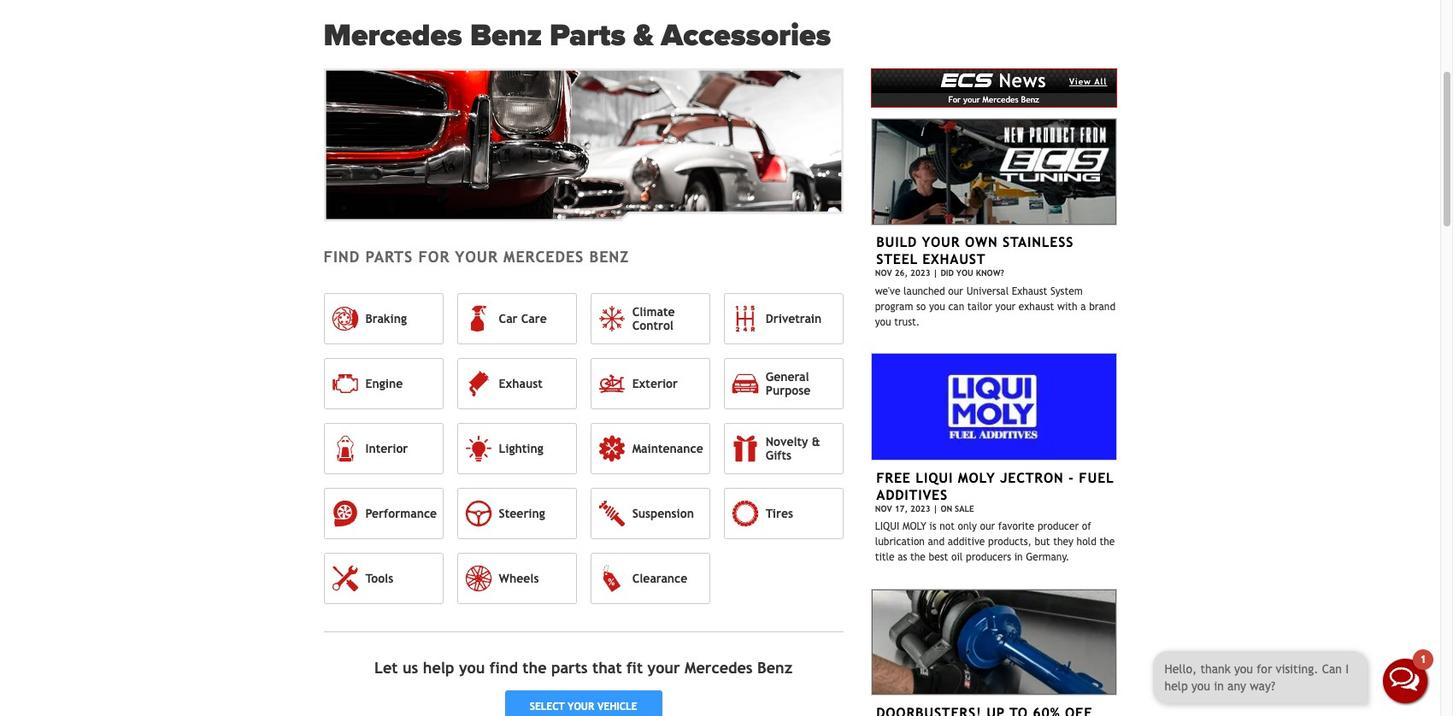 Task type: describe. For each thing, give the bounding box(es) containing it.
general
[[766, 370, 810, 384]]

gifts
[[766, 449, 792, 463]]

view
[[1070, 77, 1092, 86]]

performance
[[366, 507, 437, 521]]

not
[[940, 521, 955, 533]]

lighting
[[499, 442, 544, 456]]

climate
[[633, 305, 675, 319]]

additives
[[877, 487, 948, 503]]

our inside free liqui moly jectron - fuel additives nov 17, 2023 | on sale liqui moly is not only our favorite producer of lubrication and additive products, but they hold the title as the best oil producers in germany.
[[981, 521, 996, 533]]

build your own stainless steel exhaust image
[[871, 118, 1117, 226]]

your inside the build your own stainless steel exhaust nov 26, 2023 | did you know? we've launched our universal exhaust system program so you can tailor your exhaust with a brand you trust.
[[996, 301, 1016, 313]]

general purpose
[[766, 370, 811, 398]]

tires
[[766, 507, 794, 521]]

2 horizontal spatial you
[[930, 301, 946, 313]]

car care
[[499, 312, 547, 326]]

vehicle
[[598, 701, 638, 713]]

2023 inside free liqui moly jectron - fuel additives nov 17, 2023 | on sale liqui moly is not only our favorite producer of lubrication and additive products, but they hold the title as the best oil producers in germany.
[[911, 504, 931, 514]]

1 vertical spatial you
[[875, 316, 892, 328]]

steering link
[[457, 488, 577, 540]]

climate control
[[633, 305, 675, 333]]

tires link
[[724, 488, 844, 540]]

| inside free liqui moly jectron - fuel additives nov 17, 2023 | on sale liqui moly is not only our favorite producer of lubrication and additive products, but they hold the title as the best oil producers in germany.
[[934, 504, 939, 514]]

additive
[[948, 536, 986, 548]]

with
[[1058, 301, 1078, 313]]

germany.
[[1026, 552, 1070, 564]]

view all
[[1070, 77, 1108, 86]]

find
[[324, 248, 360, 266]]

nov inside free liqui moly jectron - fuel additives nov 17, 2023 | on sale liqui moly is not only our favorite producer of lubrication and additive products, but they hold the title as the best oil producers in germany.
[[876, 504, 893, 514]]

select your vehicle button
[[505, 691, 662, 717]]

let
[[375, 659, 398, 677]]

suspension
[[633, 507, 694, 521]]

jectron
[[1001, 470, 1064, 486]]

mercedes benz parts & accessories
[[324, 17, 831, 54]]

exterior link
[[591, 358, 710, 410]]

interior link
[[324, 423, 444, 475]]

you
[[957, 269, 974, 278]]

2 vertical spatial the
[[523, 659, 547, 677]]

climate control link
[[591, 293, 710, 345]]

only
[[958, 521, 978, 533]]

braking link
[[324, 293, 444, 345]]

help
[[423, 659, 455, 677]]

braking
[[366, 312, 407, 326]]

clearance link
[[591, 553, 710, 605]]

car care link
[[457, 293, 577, 345]]

trust.
[[895, 316, 920, 328]]

care
[[522, 312, 547, 326]]

of
[[1082, 521, 1092, 533]]

1 horizontal spatial liqui
[[916, 470, 954, 486]]

select your vehicle
[[530, 701, 638, 713]]

wheels link
[[457, 553, 577, 605]]

oil
[[952, 552, 963, 564]]

free liqui moly jectron - fuel additives image
[[871, 354, 1117, 461]]

0 horizontal spatial parts
[[366, 248, 413, 266]]

engine
[[366, 377, 403, 391]]

favorite
[[999, 521, 1035, 533]]

own
[[965, 234, 998, 251]]

| inside the build your own stainless steel exhaust nov 26, 2023 | did you know? we've launched our universal exhaust system program so you can tailor your exhaust with a brand you trust.
[[934, 269, 939, 278]]

products,
[[989, 536, 1032, 548]]

producer
[[1038, 521, 1079, 533]]

maintenance link
[[591, 423, 710, 475]]

program
[[875, 301, 914, 313]]

2023 inside the build your own stainless steel exhaust nov 26, 2023 | did you know? we've launched our universal exhaust system program so you can tailor your exhaust with a brand you trust.
[[911, 269, 931, 278]]

exhaust link
[[457, 358, 577, 410]]

our inside the build your own stainless steel exhaust nov 26, 2023 | did you know? we've launched our universal exhaust system program so you can tailor your exhaust with a brand you trust.
[[949, 285, 964, 297]]

sale
[[955, 504, 975, 514]]

& inside novelty & gifts
[[812, 435, 821, 449]]

hold
[[1077, 536, 1097, 548]]

system
[[1051, 285, 1083, 297]]

purpose
[[766, 384, 811, 398]]

26,
[[895, 269, 908, 278]]

let us help you find the parts that fit your     mercedes benz
[[375, 659, 793, 677]]

producers
[[966, 552, 1012, 564]]

all
[[1095, 77, 1108, 86]]

ecs news
[[942, 67, 1047, 92]]

brand
[[1090, 301, 1116, 313]]

drivetrain link
[[724, 293, 844, 345]]

nov inside the build your own stainless steel exhaust nov 26, 2023 | did you know? we've launched our universal exhaust system program so you can tailor your exhaust with a brand you trust.
[[876, 269, 893, 278]]

build your own stainless steel exhaust link
[[877, 234, 1074, 268]]



Task type: vqa. For each thing, say whether or not it's contained in the screenshot.
the top the fluid
no



Task type: locate. For each thing, give the bounding box(es) containing it.
&
[[634, 17, 654, 54], [812, 435, 821, 449]]

1 nov from the top
[[876, 269, 893, 278]]

17,
[[895, 504, 908, 514]]

1 vertical spatial the
[[911, 552, 926, 564]]

our right only at right bottom
[[981, 521, 996, 533]]

our up can
[[949, 285, 964, 297]]

the
[[1100, 536, 1116, 548], [911, 552, 926, 564], [523, 659, 547, 677]]

0 horizontal spatial exhaust
[[499, 377, 543, 391]]

novelty & gifts link
[[724, 423, 844, 475]]

1 horizontal spatial &
[[812, 435, 821, 449]]

0 vertical spatial exhaust
[[923, 252, 986, 268]]

tailor
[[968, 301, 993, 313]]

your down universal
[[996, 301, 1016, 313]]

a
[[1081, 301, 1087, 313]]

news
[[1000, 69, 1047, 92]]

free liqui moly jectron - fuel additives nov 17, 2023 | on sale liqui moly is not only our favorite producer of lubrication and additive products, but they hold the title as the best oil producers in germany.
[[875, 470, 1116, 564]]

liqui
[[916, 470, 954, 486], [875, 521, 900, 533]]

you
[[930, 301, 946, 313], [875, 316, 892, 328], [459, 659, 485, 677]]

build your own stainless steel exhaust nov 26, 2023 | did you know? we've launched our universal exhaust system program so you can tailor your exhaust with a brand you trust.
[[875, 234, 1116, 328]]

tools
[[366, 572, 394, 586]]

us
[[403, 659, 418, 677]]

1 horizontal spatial exhaust
[[923, 252, 986, 268]]

1 horizontal spatial the
[[911, 552, 926, 564]]

-
[[1069, 470, 1075, 486]]

general purpose link
[[724, 358, 844, 410]]

interior
[[366, 442, 408, 456]]

you left find
[[459, 659, 485, 677]]

exhaust inside 'link'
[[499, 377, 543, 391]]

that
[[593, 659, 622, 677]]

1 | from the top
[[934, 269, 939, 278]]

0 horizontal spatial you
[[459, 659, 485, 677]]

can
[[949, 301, 965, 313]]

liqui up lubrication on the bottom of the page
[[875, 521, 900, 533]]

0 horizontal spatial liqui
[[875, 521, 900, 533]]

did
[[941, 269, 954, 278]]

1 horizontal spatial our
[[981, 521, 996, 533]]

find parts for your mercedes benz
[[324, 248, 630, 266]]

so
[[917, 301, 926, 313]]

title
[[875, 552, 895, 564]]

in
[[1015, 552, 1023, 564]]

drivetrain
[[766, 312, 822, 326]]

novelty
[[766, 435, 809, 449]]

steering
[[499, 507, 545, 521]]

is
[[930, 521, 937, 533]]

your right for
[[455, 248, 498, 266]]

0 vertical spatial our
[[949, 285, 964, 297]]

select
[[530, 701, 565, 713]]

know?
[[976, 269, 1005, 278]]

1 vertical spatial |
[[934, 504, 939, 514]]

1 2023 from the top
[[911, 269, 931, 278]]

0 vertical spatial liqui
[[916, 470, 954, 486]]

benz
[[470, 17, 542, 54], [1022, 95, 1040, 104], [590, 248, 630, 266], [758, 659, 793, 677]]

0 vertical spatial nov
[[876, 269, 893, 278]]

moly up sale
[[959, 470, 996, 486]]

| left did
[[934, 269, 939, 278]]

2 horizontal spatial exhaust
[[1012, 285, 1048, 297]]

clearance
[[633, 572, 688, 586]]

mercedes benz banner image image
[[324, 68, 844, 221]]

| left on
[[934, 504, 939, 514]]

mercedes
[[324, 17, 462, 54], [983, 95, 1019, 104], [504, 248, 584, 266], [685, 659, 753, 677]]

1 vertical spatial 2023
[[911, 504, 931, 514]]

liqui up additives
[[916, 470, 954, 486]]

0 vertical spatial |
[[934, 269, 939, 278]]

and
[[928, 536, 945, 548]]

2023 up launched
[[911, 269, 931, 278]]

1 horizontal spatial moly
[[959, 470, 996, 486]]

nov left 26,
[[876, 269, 893, 278]]

1 vertical spatial parts
[[366, 248, 413, 266]]

your right 'fit'
[[648, 659, 680, 677]]

for your mercedes benz
[[949, 95, 1040, 104]]

we've
[[875, 285, 901, 297]]

0 horizontal spatial &
[[634, 17, 654, 54]]

stainless
[[1003, 234, 1074, 251]]

2 2023 from the top
[[911, 504, 931, 514]]

1 vertical spatial exhaust
[[1012, 285, 1048, 297]]

1 vertical spatial &
[[812, 435, 821, 449]]

doorbusters! up to 60% off tools image
[[871, 589, 1117, 697]]

on
[[941, 504, 953, 514]]

car
[[499, 312, 518, 326]]

free
[[877, 470, 911, 486]]

exhaust up did
[[923, 252, 986, 268]]

the right the hold
[[1100, 536, 1116, 548]]

but
[[1035, 536, 1051, 548]]

exterior
[[633, 377, 678, 391]]

control
[[633, 319, 674, 333]]

engine link
[[324, 358, 444, 410]]

performance link
[[324, 488, 444, 540]]

fuel
[[1080, 470, 1115, 486]]

as
[[898, 552, 908, 564]]

0 horizontal spatial moly
[[903, 521, 927, 533]]

your inside button
[[568, 701, 595, 713]]

2 vertical spatial exhaust
[[499, 377, 543, 391]]

|
[[934, 269, 939, 278], [934, 504, 939, 514]]

maintenance
[[633, 442, 704, 456]]

2 horizontal spatial the
[[1100, 536, 1116, 548]]

you right so
[[930, 301, 946, 313]]

parts
[[550, 17, 626, 54], [366, 248, 413, 266]]

universal
[[967, 285, 1009, 297]]

your right for at the right of page
[[964, 95, 981, 104]]

0 vertical spatial &
[[634, 17, 654, 54]]

2 nov from the top
[[876, 504, 893, 514]]

our
[[949, 285, 964, 297], [981, 521, 996, 533]]

wheels
[[499, 572, 539, 586]]

fit
[[627, 659, 643, 677]]

1 horizontal spatial you
[[875, 316, 892, 328]]

2 vertical spatial you
[[459, 659, 485, 677]]

2023
[[911, 269, 931, 278], [911, 504, 931, 514]]

nov left 17, on the right bottom
[[876, 504, 893, 514]]

0 vertical spatial parts
[[550, 17, 626, 54]]

1 horizontal spatial parts
[[550, 17, 626, 54]]

moly left is
[[903, 521, 927, 533]]

0 vertical spatial the
[[1100, 536, 1116, 548]]

1 vertical spatial nov
[[876, 504, 893, 514]]

you down the program
[[875, 316, 892, 328]]

0 vertical spatial 2023
[[911, 269, 931, 278]]

2023 down additives
[[911, 504, 931, 514]]

for
[[949, 95, 961, 104]]

steel
[[877, 252, 918, 268]]

exhaust
[[1019, 301, 1055, 313]]

tools link
[[324, 553, 444, 605]]

for
[[419, 248, 450, 266]]

free liqui moly jectron - fuel additives link
[[877, 470, 1115, 503]]

exhaust up exhaust
[[1012, 285, 1048, 297]]

build
[[877, 234, 918, 251]]

1 vertical spatial our
[[981, 521, 996, 533]]

lubrication
[[875, 536, 925, 548]]

2 | from the top
[[934, 504, 939, 514]]

best
[[929, 552, 949, 564]]

the right as
[[911, 552, 926, 564]]

1 vertical spatial moly
[[903, 521, 927, 533]]

the right find
[[523, 659, 547, 677]]

0 vertical spatial you
[[930, 301, 946, 313]]

0 horizontal spatial the
[[523, 659, 547, 677]]

0 vertical spatial moly
[[959, 470, 996, 486]]

accessories
[[662, 17, 831, 54]]

1 vertical spatial liqui
[[875, 521, 900, 533]]

your right select
[[568, 701, 595, 713]]

exhaust up lighting
[[499, 377, 543, 391]]

0 horizontal spatial our
[[949, 285, 964, 297]]

ecs
[[942, 67, 993, 92]]

launched
[[904, 285, 946, 297]]



